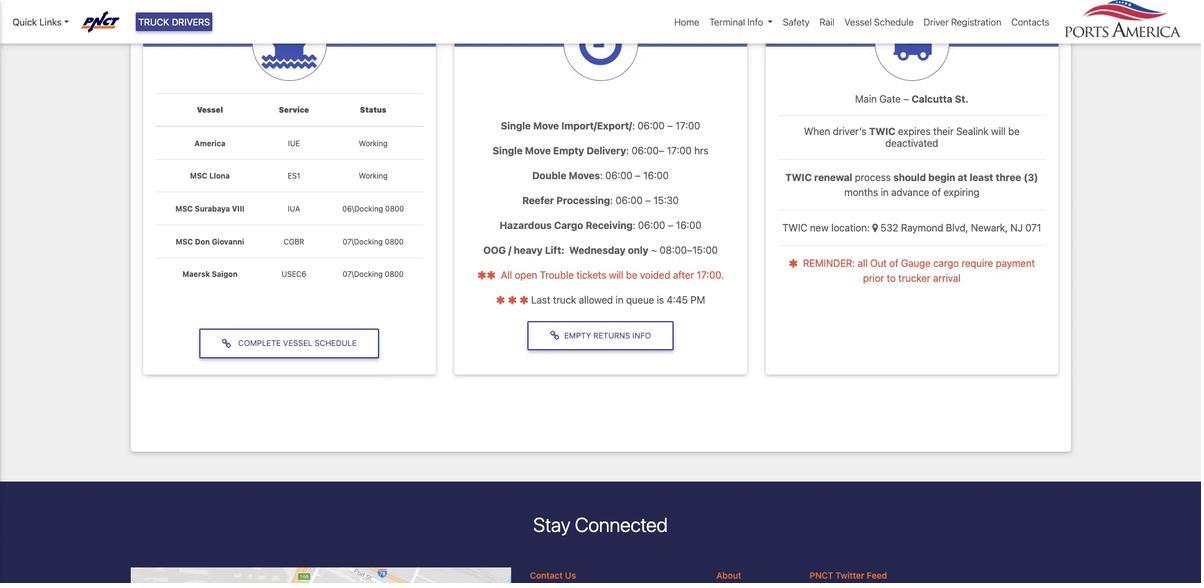 Task type: vqa. For each thing, say whether or not it's contained in the screenshot.


Task type: locate. For each thing, give the bounding box(es) containing it.
2 0800 from the top
[[385, 237, 404, 246]]

truck drivers link
[[136, 12, 213, 31]]

:
[[632, 120, 635, 131], [627, 145, 629, 156], [600, 170, 603, 181], [610, 195, 613, 206], [633, 220, 636, 231]]

vessel right the rail
[[845, 16, 872, 27]]

: down single move empty delivery : 06:00– 17:00 hrs on the top of page
[[600, 170, 603, 181]]

17:00 for –
[[676, 120, 701, 131]]

532
[[881, 223, 899, 234]]

1 07\docking 0800 from the top
[[343, 237, 404, 246]]

expiring
[[944, 187, 980, 198]]

1 vertical spatial 07\docking
[[343, 270, 383, 279]]

1 horizontal spatial of
[[932, 187, 941, 198]]

feed
[[867, 571, 888, 581]]

of inside twic renewal process should begin  at least three (3) months in advance of expiring
[[932, 187, 941, 198]]

complete
[[238, 339, 281, 348]]

stay connected
[[534, 513, 668, 537]]

1 horizontal spatial in
[[881, 187, 889, 198]]

registration
[[952, 16, 1002, 27]]

1 vertical spatial of
[[890, 258, 899, 269]]

17:00.
[[697, 270, 724, 281]]

twic renewal process should begin  at least three (3) months in advance of expiring
[[786, 172, 1039, 198]]

reminder:
[[803, 258, 856, 269]]

moves
[[569, 170, 600, 181]]

msc left llona
[[190, 172, 208, 181]]

of inside reminder: all out of gauge cargo require payment prior to trucker arrival
[[890, 258, 899, 269]]

2 working from the top
[[359, 172, 388, 181]]

1 working from the top
[[359, 139, 388, 148]]

16:00 up 08:00–15:00
[[676, 220, 702, 231]]

0 vertical spatial working
[[359, 139, 388, 148]]

info right returns
[[633, 331, 651, 341]]

stay
[[534, 513, 571, 537]]

empty
[[553, 145, 584, 156], [565, 331, 591, 341]]

2 vertical spatial vessel
[[283, 339, 313, 348]]

1 vertical spatial 16:00
[[676, 220, 702, 231]]

1 vertical spatial working
[[359, 172, 388, 181]]

in down 'process'
[[881, 187, 889, 198]]

1 vertical spatial move
[[525, 145, 551, 156]]

07\docking for cgbr
[[343, 237, 383, 246]]

07\docking for usec6
[[343, 270, 383, 279]]

msc left the surabaya
[[176, 204, 193, 214]]

months
[[845, 187, 879, 198]]

0 horizontal spatial of
[[890, 258, 899, 269]]

trucker
[[899, 273, 931, 284]]

be left voided
[[626, 270, 638, 281]]

empty up moves
[[553, 145, 584, 156]]

cargo
[[934, 258, 959, 269]]

will
[[992, 126, 1006, 137], [609, 270, 624, 281]]

twic up deactivated
[[870, 126, 896, 137]]

0 vertical spatial vessel
[[845, 16, 872, 27]]

receiving
[[586, 220, 633, 231]]

vessel schedule link
[[840, 10, 919, 34]]

twic inside twic renewal process should begin  at least three (3) months in advance of expiring
[[786, 172, 812, 183]]

2 vertical spatial twic
[[783, 223, 808, 234]]

viii
[[232, 204, 245, 214]]

–
[[904, 93, 909, 104], [668, 120, 673, 131], [635, 170, 641, 181], [646, 195, 651, 206], [668, 220, 674, 231]]

0 horizontal spatial be
[[626, 270, 638, 281]]

calcutta
[[912, 93, 953, 104]]

0 vertical spatial 16:00
[[644, 170, 669, 181]]

0800 for usec6
[[385, 270, 404, 279]]

0800
[[385, 204, 404, 214], [385, 237, 404, 246], [385, 270, 404, 279]]

msc llona
[[190, 172, 230, 181]]

queue
[[626, 294, 655, 306]]

1 horizontal spatial will
[[992, 126, 1006, 137]]

1 vertical spatial 0800
[[385, 237, 404, 246]]

twic left new
[[783, 223, 808, 234]]

0 vertical spatial will
[[992, 126, 1006, 137]]

working down status at top left
[[359, 139, 388, 148]]

0 vertical spatial in
[[881, 187, 889, 198]]

terminal info
[[710, 16, 764, 27]]

single
[[501, 120, 531, 131], [493, 145, 523, 156]]

be inside expires their sealink will be deactivated
[[1009, 126, 1020, 137]]

0 horizontal spatial vessel
[[197, 105, 223, 115]]

schedule inside complete vessel schedule link
[[315, 339, 357, 348]]

working up 06\docking 0800
[[359, 172, 388, 181]]

location:
[[832, 223, 870, 234]]

info right 'terminal'
[[748, 16, 764, 27]]

1 horizontal spatial schedule
[[875, 16, 914, 27]]

1 horizontal spatial info
[[748, 16, 764, 27]]

0 horizontal spatial in
[[616, 294, 624, 306]]

17:00 up hrs at top right
[[676, 120, 701, 131]]

all open trouble tickets will be voided after 17:00.
[[499, 270, 724, 281]]

1 vertical spatial 07\docking 0800
[[343, 270, 404, 279]]

1 0800 from the top
[[385, 204, 404, 214]]

begin
[[929, 172, 956, 183]]

all
[[501, 270, 512, 281]]

twic for renewal
[[786, 172, 812, 183]]

new
[[810, 223, 829, 234]]

be right sealink
[[1009, 126, 1020, 137]]

0 vertical spatial 07\docking
[[343, 237, 383, 246]]

1 vertical spatial twic
[[786, 172, 812, 183]]

america
[[194, 139, 226, 148]]

in left queue
[[616, 294, 624, 306]]

0 vertical spatial move
[[533, 120, 559, 131]]

nj
[[1011, 223, 1023, 234]]

07\docking
[[343, 237, 383, 246], [343, 270, 383, 279]]

to
[[887, 273, 896, 284]]

wednesday
[[570, 245, 626, 256]]

1 vertical spatial in
[[616, 294, 624, 306]]

hrs
[[695, 145, 709, 156]]

saigon
[[212, 270, 238, 279]]

service
[[279, 105, 309, 115]]

16:00 down the 06:00–
[[644, 170, 669, 181]]

vessel up america
[[197, 105, 223, 115]]

last truck allowed in queue is 4:45 pm
[[531, 294, 705, 306]]

07\docking 0800
[[343, 237, 404, 246], [343, 270, 404, 279]]

single move import/export/ : 06:00 – 17:00
[[501, 120, 701, 131]]

2 07\docking 0800 from the top
[[343, 270, 404, 279]]

msc surabaya viii
[[176, 204, 245, 214]]

2 07\docking from the top
[[343, 270, 383, 279]]

0 vertical spatial 0800
[[385, 204, 404, 214]]

07\docking 0800 for cgbr
[[343, 237, 404, 246]]

17:00 left hrs at top right
[[667, 145, 692, 156]]

1 07\docking from the top
[[343, 237, 383, 246]]

0 vertical spatial schedule
[[875, 16, 914, 27]]

contact us
[[530, 571, 576, 581]]

msc left don
[[176, 237, 193, 246]]

twic new location:
[[783, 223, 873, 234]]

gate
[[880, 93, 901, 104]]

0 horizontal spatial will
[[609, 270, 624, 281]]

returns
[[594, 331, 631, 341]]

2 vertical spatial msc
[[176, 237, 193, 246]]

1 vertical spatial 17:00
[[667, 145, 692, 156]]

1 vertical spatial single
[[493, 145, 523, 156]]

working
[[359, 139, 388, 148], [359, 172, 388, 181]]

0 vertical spatial msc
[[190, 172, 208, 181]]

arrival
[[934, 273, 961, 284]]

when
[[804, 126, 831, 137]]

1 vertical spatial will
[[609, 270, 624, 281]]

of down begin
[[932, 187, 941, 198]]

06\docking 0800
[[343, 204, 404, 214]]

17:00
[[676, 120, 701, 131], [667, 145, 692, 156]]

msc for msc llona
[[190, 172, 208, 181]]

0 vertical spatial of
[[932, 187, 941, 198]]

will inside expires their sealink will be deactivated
[[992, 126, 1006, 137]]

pnct
[[810, 571, 834, 581]]

home link
[[670, 10, 705, 34]]

single move empty delivery : 06:00– 17:00 hrs
[[493, 145, 709, 156]]

of up to
[[890, 258, 899, 269]]

twic
[[870, 126, 896, 137], [786, 172, 812, 183], [783, 223, 808, 234]]

will right sealink
[[992, 126, 1006, 137]]

0 horizontal spatial 16:00
[[644, 170, 669, 181]]

will right tickets
[[609, 270, 624, 281]]

single for single move empty delivery : 06:00– 17:00 hrs
[[493, 145, 523, 156]]

giovanni
[[212, 237, 244, 246]]

link image
[[222, 339, 236, 349]]

empty left returns
[[565, 331, 591, 341]]

16:00
[[644, 170, 669, 181], [676, 220, 702, 231]]

msc for msc surabaya viii
[[176, 204, 193, 214]]

3 0800 from the top
[[385, 270, 404, 279]]

twic left the renewal
[[786, 172, 812, 183]]

0 vertical spatial 17:00
[[676, 120, 701, 131]]

raymond
[[901, 223, 944, 234]]

2 horizontal spatial vessel
[[845, 16, 872, 27]]

1 vertical spatial empty
[[565, 331, 591, 341]]

don
[[195, 237, 210, 246]]

safety link
[[778, 10, 815, 34]]

1 vertical spatial schedule
[[315, 339, 357, 348]]

move
[[533, 120, 559, 131], [525, 145, 551, 156]]

: left the 06:00–
[[627, 145, 629, 156]]

1 vertical spatial info
[[633, 331, 651, 341]]

only
[[628, 245, 649, 256]]

blvd,
[[946, 223, 969, 234]]

1 horizontal spatial be
[[1009, 126, 1020, 137]]

info
[[748, 16, 764, 27], [633, 331, 651, 341]]

trouble
[[540, 270, 574, 281]]

0 vertical spatial 07\docking 0800
[[343, 237, 404, 246]]

1 vertical spatial msc
[[176, 204, 193, 214]]

1 vertical spatial vessel
[[197, 105, 223, 115]]

0 vertical spatial be
[[1009, 126, 1020, 137]]

gauge
[[902, 258, 931, 269]]

safety
[[783, 16, 810, 27]]

0 vertical spatial twic
[[870, 126, 896, 137]]

0 horizontal spatial schedule
[[315, 339, 357, 348]]

17:00 for 06:00–
[[667, 145, 692, 156]]

0 vertical spatial single
[[501, 120, 531, 131]]

2 vertical spatial 0800
[[385, 270, 404, 279]]

vessel right complete
[[283, 339, 313, 348]]

maersk saigon
[[182, 270, 238, 279]]

quick
[[12, 16, 37, 27]]

sealink
[[957, 126, 989, 137]]



Task type: describe. For each thing, give the bounding box(es) containing it.
open
[[515, 270, 538, 281]]

newark,
[[971, 223, 1008, 234]]

0 horizontal spatial info
[[633, 331, 651, 341]]

oog
[[484, 245, 506, 256]]

reminder: all out of gauge cargo require payment prior to trucker arrival
[[803, 258, 1036, 284]]

home
[[675, 16, 700, 27]]

1 vertical spatial be
[[626, 270, 638, 281]]

msc don giovanni
[[176, 237, 244, 246]]

drivers
[[172, 16, 210, 27]]

reefer processing : 06:00 – 15:30
[[523, 195, 679, 206]]

main gate – calcutta st.
[[856, 93, 969, 104]]

tickets
[[577, 270, 607, 281]]

prior
[[864, 273, 885, 284]]

voided
[[640, 270, 671, 281]]

4:45
[[667, 294, 688, 306]]

in inside twic renewal process should begin  at least three (3) months in advance of expiring
[[881, 187, 889, 198]]

0800 for cgbr
[[385, 237, 404, 246]]

is
[[657, 294, 664, 306]]

when driver's twic
[[804, 126, 896, 137]]

06:00 up the 06:00–
[[638, 120, 665, 131]]

driver
[[924, 16, 949, 27]]

rail
[[820, 16, 835, 27]]

~
[[651, 245, 657, 256]]

payment
[[996, 258, 1036, 269]]

process
[[855, 172, 891, 183]]

cgbr
[[284, 237, 304, 246]]

about
[[717, 571, 742, 581]]

07\docking 0800 for usec6
[[343, 270, 404, 279]]

driver registration link
[[919, 10, 1007, 34]]

at
[[958, 172, 968, 183]]

twic for new
[[783, 223, 808, 234]]

08:00–15:00
[[660, 245, 718, 256]]

schedule inside vessel schedule link
[[875, 16, 914, 27]]

quick links
[[12, 16, 62, 27]]

empty returns info link
[[528, 321, 674, 351]]

1 horizontal spatial 16:00
[[676, 220, 702, 231]]

hazardous
[[500, 220, 552, 231]]

cargo
[[554, 220, 584, 231]]

terminal info link
[[705, 10, 778, 34]]

0 vertical spatial info
[[748, 16, 764, 27]]

06:00–
[[632, 145, 665, 156]]

es1
[[288, 172, 300, 181]]

: up receiving
[[610, 195, 613, 206]]

(3)
[[1024, 172, 1039, 183]]

: up only
[[633, 220, 636, 231]]

071
[[1026, 223, 1042, 234]]

06\docking
[[343, 204, 383, 214]]

msc for msc don giovanni
[[176, 237, 193, 246]]

processing
[[557, 195, 610, 206]]

: up the 06:00–
[[632, 120, 635, 131]]

06:00 up receiving
[[616, 195, 643, 206]]

complete vessel schedule link
[[199, 329, 379, 359]]

06:00 up the ~
[[638, 220, 666, 231]]

twitter
[[836, 571, 865, 581]]

maersk
[[182, 270, 210, 279]]

quick links link
[[12, 15, 69, 29]]

out
[[871, 258, 887, 269]]

empty returns info
[[565, 331, 651, 341]]

reefer
[[523, 195, 554, 206]]

06:00 down delivery
[[606, 170, 633, 181]]

vessel for vessel schedule
[[845, 16, 872, 27]]

15:30
[[654, 195, 679, 206]]

link image
[[550, 331, 565, 341]]

heavy
[[514, 245, 543, 256]]

iua
[[288, 204, 300, 214]]

expires
[[899, 126, 931, 137]]

driver's
[[833, 126, 867, 137]]

532 raymond blvd, newark, nj 071
[[881, 223, 1042, 234]]

0 vertical spatial empty
[[553, 145, 584, 156]]

move for empty
[[525, 145, 551, 156]]

surabaya
[[195, 204, 230, 214]]

vessel schedule
[[845, 16, 914, 27]]

llona
[[210, 172, 230, 181]]

links
[[39, 16, 62, 27]]

deactivated
[[886, 138, 939, 149]]

contacts
[[1012, 16, 1050, 27]]

all
[[858, 258, 868, 269]]

expires their sealink will be deactivated
[[886, 126, 1020, 149]]

their
[[934, 126, 954, 137]]

status
[[360, 105, 387, 115]]

0800 for iua
[[385, 204, 404, 214]]

least
[[970, 172, 994, 183]]

truck
[[138, 16, 169, 27]]

last
[[531, 294, 551, 306]]

working for iue
[[359, 139, 388, 148]]

oog / heavy lift:  wednesday only ~ 08:00–15:00
[[484, 245, 718, 256]]

working for es1
[[359, 172, 388, 181]]

truck
[[553, 294, 576, 306]]

pm
[[691, 294, 705, 306]]

/
[[509, 245, 512, 256]]

1 horizontal spatial vessel
[[283, 339, 313, 348]]

import/export/
[[562, 120, 632, 131]]

pnct twitter feed
[[810, 571, 888, 581]]

vessel for vessel
[[197, 105, 223, 115]]

single for single move import/export/ : 06:00 – 17:00
[[501, 120, 531, 131]]

move for import/export/
[[533, 120, 559, 131]]

delivery
[[587, 145, 627, 156]]



